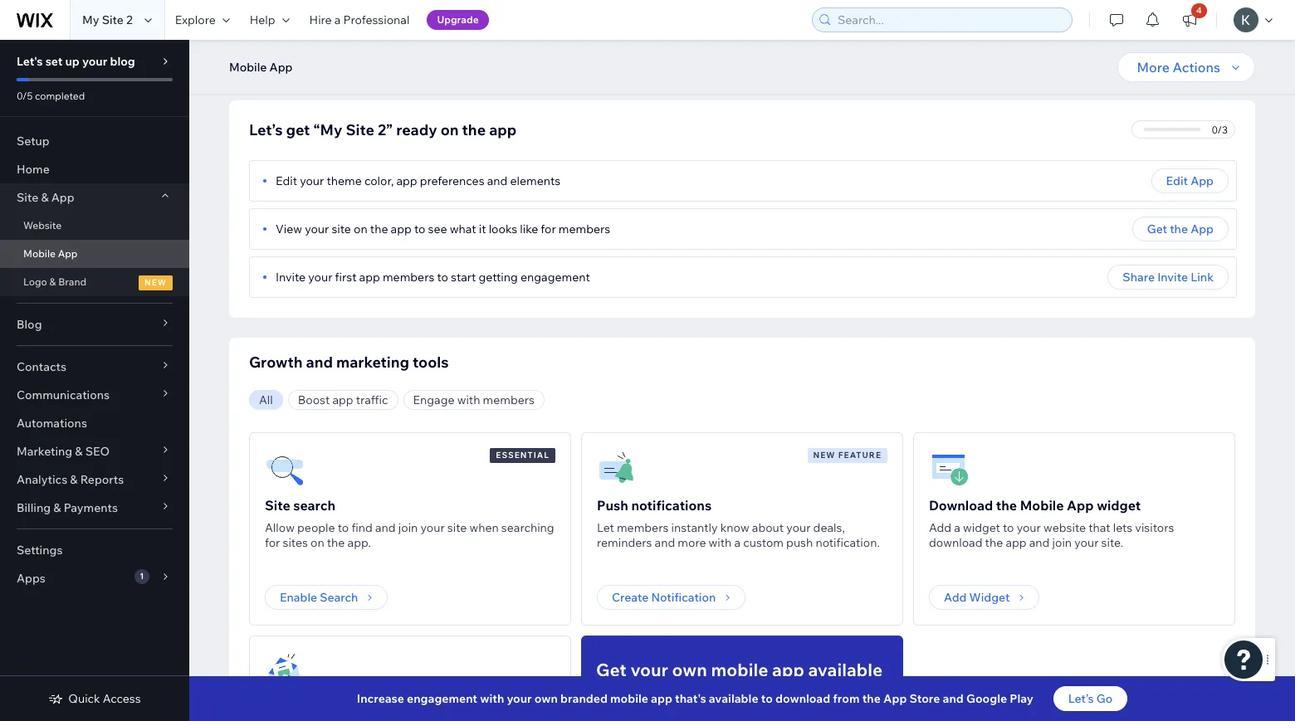 Task type: describe. For each thing, give the bounding box(es) containing it.
let's for let's go
[[1069, 692, 1094, 707]]

push
[[787, 536, 813, 551]]

link
[[1191, 270, 1214, 285]]

1 horizontal spatial google
[[967, 692, 1007, 707]]

start
[[451, 270, 476, 285]]

search
[[293, 497, 336, 514]]

blog
[[110, 54, 135, 69]]

app inside get your own mobile app available on the app store and google play.
[[653, 683, 688, 704]]

own inside get your own mobile app available on the app store and google play.
[[672, 659, 707, 681]]

edit app
[[1166, 174, 1214, 189]]

and left elements at the left top
[[487, 174, 508, 189]]

to inside site search allow people to find and join your site when searching for sites on the app.
[[338, 521, 349, 536]]

the up preferences
[[462, 120, 486, 140]]

to left start
[[437, 270, 448, 285]]

the down download
[[985, 536, 1003, 551]]

site.
[[1102, 536, 1124, 551]]

2 vertical spatial with
[[480, 692, 504, 707]]

about
[[752, 521, 784, 536]]

instantly
[[671, 521, 718, 536]]

1 vertical spatial download
[[776, 692, 831, 707]]

it
[[479, 222, 486, 237]]

notification
[[651, 590, 716, 605]]

hire a professional
[[309, 12, 410, 27]]

marketing & seo button
[[0, 438, 189, 466]]

automations
[[17, 416, 87, 431]]

Search... field
[[833, 8, 1067, 32]]

share invite link
[[1123, 270, 1214, 285]]

billing & payments button
[[0, 494, 189, 522]]

with inside push notifications let members instantly know about your deals, reminders and more with a custom push notification.
[[709, 536, 732, 551]]

to inside download the mobile app widget add a widget to your website that lets visitors download the app and join your site.
[[1003, 521, 1014, 536]]

home blog
[[299, 26, 344, 34]]

notifications
[[631, 497, 712, 514]]

& for marketing
[[75, 444, 83, 459]]

mobile app for mobile app button
[[229, 60, 293, 75]]

the right from
[[863, 692, 881, 707]]

enable search button
[[265, 585, 388, 610]]

ready
[[396, 120, 437, 140]]

let's set up your blog
[[17, 54, 135, 69]]

upgrade button
[[427, 10, 489, 30]]

download inside download the mobile app widget add a widget to your website that lets visitors download the app and join your site.
[[929, 536, 983, 551]]

settings link
[[0, 536, 189, 565]]

professional
[[343, 12, 410, 27]]

mobile inside download the mobile app widget add a widget to your website that lets visitors download the app and join your site.
[[1020, 497, 1064, 514]]

new for new feature
[[813, 450, 836, 461]]

more
[[1137, 59, 1170, 76]]

enable
[[280, 590, 317, 605]]

preferences
[[420, 174, 485, 189]]

a inside download the mobile app widget add a widget to your website that lets visitors download the app and join your site.
[[954, 521, 961, 536]]

notification.
[[816, 536, 880, 551]]

get the app
[[1147, 222, 1214, 237]]

home link
[[0, 155, 189, 184]]

blog inside home blog
[[330, 26, 344, 34]]

setup link
[[0, 127, 189, 155]]

site search allow people to find and join your site when searching for sites on the app.
[[265, 497, 554, 551]]

site left the 2"
[[346, 120, 374, 140]]

and left play in the bottom right of the page
[[943, 692, 964, 707]]

quick access
[[68, 692, 141, 707]]

your inside site search allow people to find and join your site when searching for sites on the app.
[[421, 521, 445, 536]]

your down theme on the left of page
[[305, 222, 329, 237]]

my
[[82, 12, 99, 27]]

add widget
[[944, 590, 1010, 605]]

enable search
[[280, 590, 358, 605]]

what
[[450, 222, 476, 237]]

see
[[428, 222, 447, 237]]

for for your
[[541, 222, 556, 237]]

and inside download the mobile app widget add a widget to your website that lets visitors download the app and join your site.
[[1030, 536, 1050, 551]]

analytics & reports
[[17, 473, 124, 487]]

go
[[1097, 692, 1113, 707]]

on inside get your own mobile app available on the app store and google play.
[[596, 683, 617, 704]]

& for billing
[[53, 501, 61, 516]]

0 horizontal spatial widget
[[963, 521, 1001, 536]]

communications button
[[0, 381, 189, 409]]

site & app
[[17, 190, 74, 205]]

elements
[[510, 174, 561, 189]]

let's for let's get "my site 2" ready on the app
[[249, 120, 283, 140]]

join inside download the mobile app widget add a widget to your website that lets visitors download the app and join your site.
[[1053, 536, 1072, 551]]

add widget button
[[929, 585, 1040, 610]]

add inside download the mobile app widget add a widget to your website that lets visitors download the app and join your site.
[[929, 521, 952, 536]]

members right like
[[559, 222, 611, 237]]

my site 2
[[82, 12, 133, 27]]

marketing & seo
[[17, 444, 110, 459]]

members up essential
[[483, 393, 535, 408]]

boost
[[298, 393, 330, 408]]

site inside site search allow people to find and join your site when searching for sites on the app.
[[265, 497, 290, 514]]

4
[[1197, 5, 1202, 16]]

get
[[286, 120, 310, 140]]

1 vertical spatial mobile
[[610, 692, 649, 707]]

payments
[[64, 501, 118, 516]]

new feature
[[813, 450, 882, 461]]

let's go
[[1069, 692, 1113, 707]]

edit your theme color, app preferences and elements
[[276, 174, 561, 189]]

communications
[[17, 388, 110, 403]]

"my
[[313, 120, 342, 140]]

a inside 'link'
[[335, 12, 341, 27]]

get for get your own mobile app available on the app store and google play.
[[596, 659, 627, 681]]

download the mobile app widget heading
[[929, 496, 1141, 516]]

google inside get your own mobile app available on the app store and google play.
[[777, 683, 839, 704]]

2
[[126, 12, 133, 27]]

and inside get your own mobile app available on the app store and google play.
[[742, 683, 774, 704]]

help button
[[240, 0, 299, 40]]

hire a professional link
[[299, 0, 420, 40]]

getting
[[479, 270, 518, 285]]

1 horizontal spatial engagement
[[521, 270, 590, 285]]

let's go button
[[1054, 687, 1128, 712]]

all
[[259, 393, 273, 408]]

by
[[360, 43, 373, 58]]

invite inside button
[[1158, 270, 1188, 285]]

site left 2
[[102, 12, 124, 27]]

mobile inside get your own mobile app available on the app store and google play.
[[711, 659, 768, 681]]

looks
[[489, 222, 517, 237]]

download the mobile app widget add a widget to your website that lets visitors download the app and join your site.
[[929, 497, 1174, 551]]

app inside download the mobile app widget add a widget to your website that lets visitors download the app and join your site.
[[1067, 497, 1094, 514]]

mobile inside sidebar element
[[23, 247, 56, 260]]

reports
[[80, 473, 124, 487]]

1 invite from the left
[[276, 270, 306, 285]]

more actions
[[1137, 59, 1221, 76]]

help
[[250, 12, 275, 27]]

actions
[[1173, 59, 1221, 76]]

widget
[[970, 590, 1010, 605]]

view on mobile button
[[698, 41, 802, 56]]

0 vertical spatial with
[[457, 393, 480, 408]]

by wix app
[[360, 43, 419, 58]]

completed
[[35, 90, 85, 102]]

your left theme on the left of page
[[300, 174, 324, 189]]

growth and marketing tools
[[249, 353, 449, 372]]

edit mobile app button
[[525, 36, 658, 61]]

mobile app button
[[221, 55, 301, 80]]

sites
[[283, 536, 308, 551]]

home for home blog
[[299, 26, 317, 33]]

up
[[65, 54, 80, 69]]

get your own mobile app available on the app store and google play.
[[596, 659, 883, 704]]

the down 'color,'
[[370, 222, 388, 237]]

deals,
[[813, 521, 845, 536]]



Task type: vqa. For each thing, say whether or not it's contained in the screenshot.


Task type: locate. For each thing, give the bounding box(es) containing it.
get inside get your own mobile app available on the app store and google play.
[[596, 659, 627, 681]]

allow
[[265, 521, 295, 536]]

1 horizontal spatial let's
[[1069, 692, 1094, 707]]

0/5 completed
[[17, 90, 85, 102]]

2 horizontal spatial edit
[[1166, 174, 1188, 189]]

search
[[320, 590, 358, 605]]

brand
[[58, 276, 87, 288]]

edit app button
[[1151, 169, 1229, 193]]

new for new
[[145, 277, 167, 288]]

settings
[[17, 543, 63, 558]]

seo
[[85, 444, 110, 459]]

1 horizontal spatial for
[[541, 222, 556, 237]]

custom
[[743, 536, 784, 551]]

a down download
[[954, 521, 961, 536]]

1 horizontal spatial join
[[1053, 536, 1072, 551]]

0 vertical spatial available
[[808, 659, 883, 681]]

get
[[1147, 222, 1168, 237], [596, 659, 627, 681]]

1 horizontal spatial available
[[808, 659, 883, 681]]

for inside site search allow people to find and join your site when searching for sites on the app.
[[265, 536, 280, 551]]

your up increase engagement with your own branded mobile app that's available to download from the app store and google play at the bottom of page
[[631, 659, 668, 681]]

home right 'help'
[[299, 26, 317, 33]]

1 vertical spatial with
[[709, 536, 732, 551]]

get up share invite link button
[[1147, 222, 1168, 237]]

let's left the get
[[249, 120, 283, 140]]

mobile right branded
[[610, 692, 649, 707]]

engagement right increase
[[407, 692, 478, 707]]

2 invite from the left
[[1158, 270, 1188, 285]]

site down theme on the left of page
[[332, 222, 351, 237]]

mobile app inside button
[[229, 60, 293, 75]]

to left see
[[414, 222, 426, 237]]

the right download
[[996, 497, 1017, 514]]

download left from
[[776, 692, 831, 707]]

available inside get your own mobile app available on the app store and google play.
[[808, 659, 883, 681]]

your left deals,
[[787, 521, 811, 536]]

visitors
[[1136, 521, 1174, 536]]

1 horizontal spatial a
[[735, 536, 741, 551]]

0 horizontal spatial edit
[[276, 174, 297, 189]]

1 horizontal spatial home
[[299, 26, 317, 33]]

a inside push notifications let members instantly know about your deals, reminders and more with a custom push notification.
[[735, 536, 741, 551]]

own up that's
[[672, 659, 707, 681]]

0 horizontal spatial join
[[398, 521, 418, 536]]

&
[[41, 190, 49, 205], [49, 276, 56, 288], [75, 444, 83, 459], [70, 473, 78, 487], [53, 501, 61, 516]]

your left when
[[421, 521, 445, 536]]

let's
[[249, 120, 283, 140], [1069, 692, 1094, 707]]

0 vertical spatial home
[[299, 26, 317, 33]]

engagement down like
[[521, 270, 590, 285]]

own
[[672, 659, 707, 681], [535, 692, 558, 707]]

1 horizontal spatial store
[[910, 692, 940, 707]]

0 vertical spatial mobile app
[[229, 60, 293, 75]]

your right the up
[[82, 54, 107, 69]]

& for site
[[41, 190, 49, 205]]

0 horizontal spatial view
[[276, 222, 302, 237]]

site search heading
[[265, 496, 336, 516]]

members
[[559, 222, 611, 237], [383, 270, 435, 285], [483, 393, 535, 408], [617, 521, 669, 536]]

site & app button
[[0, 184, 189, 212]]

1 vertical spatial get
[[596, 659, 627, 681]]

1 horizontal spatial blog
[[330, 26, 344, 34]]

own left branded
[[535, 692, 558, 707]]

boost app traffic
[[298, 393, 388, 408]]

view for view your site on the app to see what it looks like for members
[[276, 222, 302, 237]]

new down the mobile app link
[[145, 277, 167, 288]]

mobile app for the mobile app link
[[23, 247, 78, 260]]

& up the website
[[41, 190, 49, 205]]

0 vertical spatial engagement
[[521, 270, 590, 285]]

site left when
[[447, 521, 467, 536]]

website
[[1044, 521, 1086, 536]]

app inside download the mobile app widget add a widget to your website that lets visitors download the app and join your site.
[[1006, 536, 1027, 551]]

add inside button
[[944, 590, 967, 605]]

site up the website
[[17, 190, 38, 205]]

0 vertical spatial for
[[541, 222, 556, 237]]

1 horizontal spatial download
[[929, 536, 983, 551]]

let's get "my site 2" ready on the app
[[249, 120, 517, 140]]

quick access button
[[48, 692, 141, 707]]

quick
[[68, 692, 100, 707]]

mobile app inside sidebar element
[[23, 247, 78, 260]]

edit for edit your theme color, app preferences and elements
[[276, 174, 297, 189]]

widget down download
[[963, 521, 1001, 536]]

theme
[[327, 174, 362, 189]]

1 horizontal spatial mobile
[[711, 659, 768, 681]]

0 horizontal spatial let's
[[249, 120, 283, 140]]

hire
[[309, 12, 332, 27]]

& for logo
[[49, 276, 56, 288]]

mobile
[[579, 41, 617, 56], [765, 41, 802, 56], [229, 60, 267, 75], [23, 247, 56, 260], [1020, 497, 1064, 514]]

setup
[[17, 134, 50, 149]]

analytics
[[17, 473, 67, 487]]

& inside popup button
[[41, 190, 49, 205]]

1 horizontal spatial site
[[447, 521, 467, 536]]

2"
[[378, 120, 393, 140]]

0 vertical spatial view
[[718, 41, 745, 56]]

invite left link
[[1158, 270, 1188, 285]]

& right billing
[[53, 501, 61, 516]]

0 horizontal spatial a
[[335, 12, 341, 27]]

1 horizontal spatial widget
[[1097, 497, 1141, 514]]

site inside popup button
[[17, 190, 38, 205]]

sidebar element
[[0, 40, 189, 722]]

0 horizontal spatial mobile
[[610, 692, 649, 707]]

view your site on the app to see what it looks like for members
[[276, 222, 611, 237]]

1 vertical spatial widget
[[963, 521, 1001, 536]]

& right logo
[[49, 276, 56, 288]]

1 horizontal spatial invite
[[1158, 270, 1188, 285]]

1 vertical spatial view
[[276, 222, 302, 237]]

website
[[23, 219, 62, 232]]

let's left go
[[1069, 692, 1094, 707]]

that's
[[675, 692, 706, 707]]

0 horizontal spatial home
[[17, 162, 50, 177]]

essential
[[496, 450, 550, 461]]

1 vertical spatial new
[[813, 450, 836, 461]]

1 vertical spatial mobile app
[[23, 247, 78, 260]]

feature
[[839, 450, 882, 461]]

& inside dropdown button
[[75, 444, 83, 459]]

& left seo
[[75, 444, 83, 459]]

1 horizontal spatial view
[[718, 41, 745, 56]]

set
[[45, 54, 63, 69]]

get inside button
[[1147, 222, 1168, 237]]

download
[[929, 497, 993, 514]]

push notifications heading
[[597, 496, 712, 516]]

0 horizontal spatial get
[[596, 659, 627, 681]]

and right find on the bottom of page
[[375, 521, 396, 536]]

home for home
[[17, 162, 50, 177]]

2 horizontal spatial a
[[954, 521, 961, 536]]

for left sites
[[265, 536, 280, 551]]

1 vertical spatial site
[[447, 521, 467, 536]]

logo
[[23, 276, 47, 288]]

0 horizontal spatial own
[[535, 692, 558, 707]]

0 horizontal spatial for
[[265, 536, 280, 551]]

0 horizontal spatial mobile app
[[23, 247, 78, 260]]

blog inside dropdown button
[[17, 317, 42, 332]]

traffic
[[356, 393, 388, 408]]

available right that's
[[709, 692, 759, 707]]

when
[[470, 521, 499, 536]]

your down download the mobile app widget 'heading'
[[1017, 521, 1041, 536]]

0 vertical spatial download
[[929, 536, 983, 551]]

0 vertical spatial let's
[[249, 120, 283, 140]]

invite
[[276, 270, 306, 285], [1158, 270, 1188, 285]]

1 horizontal spatial get
[[1147, 222, 1168, 237]]

add left widget
[[944, 590, 967, 605]]

your left first
[[308, 270, 333, 285]]

& inside dropdown button
[[53, 501, 61, 516]]

join left that
[[1053, 536, 1072, 551]]

0 horizontal spatial invite
[[276, 270, 306, 285]]

google
[[777, 683, 839, 704], [967, 692, 1007, 707]]

and inside site search allow people to find and join your site when searching for sites on the app.
[[375, 521, 396, 536]]

1 vertical spatial engagement
[[407, 692, 478, 707]]

a left custom
[[735, 536, 741, 551]]

home
[[299, 26, 317, 33], [17, 162, 50, 177]]

members down push notifications heading
[[617, 521, 669, 536]]

home down setup
[[17, 162, 50, 177]]

app inside get your own mobile app available on the app store and google play.
[[772, 659, 805, 681]]

on inside site search allow people to find and join your site when searching for sites on the app.
[[311, 536, 324, 551]]

to down download the mobile app widget 'heading'
[[1003, 521, 1014, 536]]

email campaigns
[[265, 701, 372, 718]]

1 vertical spatial blog
[[17, 317, 42, 332]]

reminders
[[597, 536, 652, 551]]

site inside site search allow people to find and join your site when searching for sites on the app.
[[447, 521, 467, 536]]

join inside site search allow people to find and join your site when searching for sites on the app.
[[398, 521, 418, 536]]

available up play.
[[808, 659, 883, 681]]

growth
[[249, 353, 303, 372]]

invite your first app members to start getting engagement
[[276, 270, 590, 285]]

push notifications let members instantly know about your deals, reminders and more with a custom push notification.
[[597, 497, 880, 551]]

get up branded
[[596, 659, 627, 681]]

1 vertical spatial let's
[[1069, 692, 1094, 707]]

email campaigns heading
[[265, 699, 372, 719]]

1 vertical spatial available
[[709, 692, 759, 707]]

store
[[692, 683, 738, 704], [910, 692, 940, 707]]

members inside push notifications let members instantly know about your deals, reminders and more with a custom push notification.
[[617, 521, 669, 536]]

0 horizontal spatial google
[[777, 683, 839, 704]]

mobile app down 'help'
[[229, 60, 293, 75]]

and inside push notifications let members instantly know about your deals, reminders and more with a custom push notification.
[[655, 536, 675, 551]]

edit mobile app
[[555, 41, 643, 56]]

first
[[335, 270, 357, 285]]

0 horizontal spatial engagement
[[407, 692, 478, 707]]

more
[[678, 536, 706, 551]]

color,
[[365, 174, 394, 189]]

0 vertical spatial get
[[1147, 222, 1168, 237]]

to left find on the bottom of page
[[338, 521, 349, 536]]

0 horizontal spatial available
[[709, 692, 759, 707]]

1 vertical spatial home
[[17, 162, 50, 177]]

edit for edit app
[[1166, 174, 1188, 189]]

mobile up increase engagement with your own branded mobile app that's available to download from the app store and google play at the bottom of page
[[711, 659, 768, 681]]

1 horizontal spatial own
[[672, 659, 707, 681]]

and up boost
[[306, 353, 333, 372]]

1 vertical spatial own
[[535, 692, 558, 707]]

your left site.
[[1075, 536, 1099, 551]]

home inside home link
[[17, 162, 50, 177]]

store inside get your own mobile app available on the app store and google play.
[[692, 683, 738, 704]]

0 vertical spatial add
[[929, 521, 952, 536]]

for right like
[[541, 222, 556, 237]]

invite left first
[[276, 270, 306, 285]]

edit for edit mobile app
[[555, 41, 577, 56]]

apps
[[17, 571, 45, 586]]

billing
[[17, 501, 51, 516]]

0 horizontal spatial site
[[332, 222, 351, 237]]

contacts
[[17, 360, 66, 375]]

let's inside button
[[1069, 692, 1094, 707]]

the left app.
[[327, 536, 345, 551]]

1 horizontal spatial mobile app
[[229, 60, 293, 75]]

1 horizontal spatial edit
[[555, 41, 577, 56]]

branded
[[561, 692, 608, 707]]

the inside site search allow people to find and join your site when searching for sites on the app.
[[327, 536, 345, 551]]

0 vertical spatial own
[[672, 659, 707, 681]]

edit
[[555, 41, 577, 56], [276, 174, 297, 189], [1166, 174, 1188, 189]]

1
[[140, 571, 144, 582]]

0 vertical spatial blog
[[330, 26, 344, 34]]

0 horizontal spatial blog
[[17, 317, 42, 332]]

join right find on the bottom of page
[[398, 521, 418, 536]]

app.
[[348, 536, 371, 551]]

get for get the app
[[1147, 222, 1168, 237]]

and left more
[[655, 536, 675, 551]]

get the app button
[[1133, 217, 1229, 242]]

mobile app up logo & brand
[[23, 247, 78, 260]]

google left play.
[[777, 683, 839, 704]]

engagement
[[521, 270, 590, 285], [407, 692, 478, 707]]

from
[[833, 692, 860, 707]]

to right that's
[[761, 692, 773, 707]]

play
[[1010, 692, 1034, 707]]

the inside button
[[1170, 222, 1188, 237]]

share
[[1123, 270, 1155, 285]]

site up the allow
[[265, 497, 290, 514]]

for
[[541, 222, 556, 237], [265, 536, 280, 551]]

know
[[721, 521, 750, 536]]

widget up lets
[[1097, 497, 1141, 514]]

google left play in the bottom right of the page
[[967, 692, 1007, 707]]

1 horizontal spatial new
[[813, 450, 836, 461]]

mobile
[[711, 659, 768, 681], [610, 692, 649, 707]]

your inside push notifications let members instantly know about your deals, reminders and more with a custom push notification.
[[787, 521, 811, 536]]

& for analytics
[[70, 473, 78, 487]]

lets
[[1113, 521, 1133, 536]]

download down download
[[929, 536, 983, 551]]

& left reports
[[70, 473, 78, 487]]

1 vertical spatial for
[[265, 536, 280, 551]]

0 vertical spatial new
[[145, 277, 167, 288]]

let's
[[17, 54, 43, 69]]

the inside get your own mobile app available on the app store and google play.
[[621, 683, 649, 704]]

create notification
[[612, 590, 716, 605]]

the up share invite link button
[[1170, 222, 1188, 237]]

create
[[612, 590, 649, 605]]

app inside popup button
[[51, 190, 74, 205]]

and right that's
[[742, 683, 774, 704]]

1 vertical spatial add
[[944, 590, 967, 605]]

new left feature
[[813, 450, 836, 461]]

& inside dropdown button
[[70, 473, 78, 487]]

home inside home blog
[[299, 26, 317, 33]]

website link
[[0, 212, 189, 240]]

0 vertical spatial widget
[[1097, 497, 1141, 514]]

0 vertical spatial mobile
[[711, 659, 768, 681]]

add down download
[[929, 521, 952, 536]]

site
[[332, 222, 351, 237], [447, 521, 467, 536]]

0 horizontal spatial store
[[692, 683, 738, 704]]

and down download the mobile app widget 'heading'
[[1030, 536, 1050, 551]]

campaigns
[[303, 701, 372, 718]]

engage with members
[[413, 393, 535, 408]]

wix
[[376, 43, 396, 58]]

your inside get your own mobile app available on the app store and google play.
[[631, 659, 668, 681]]

0 horizontal spatial download
[[776, 692, 831, 707]]

a right hire
[[335, 12, 341, 27]]

new inside sidebar element
[[145, 277, 167, 288]]

the right branded
[[621, 683, 649, 704]]

for for search
[[265, 536, 280, 551]]

your inside sidebar element
[[82, 54, 107, 69]]

app
[[398, 43, 419, 58], [489, 120, 517, 140], [396, 174, 417, 189], [391, 222, 412, 237], [359, 270, 380, 285], [333, 393, 353, 408], [1006, 536, 1027, 551], [772, 659, 805, 681], [651, 692, 673, 707]]

0/5
[[17, 90, 33, 102]]

0 horizontal spatial new
[[145, 277, 167, 288]]

members left start
[[383, 270, 435, 285]]

your left branded
[[507, 692, 532, 707]]

0 vertical spatial site
[[332, 222, 351, 237]]

view for view on mobile
[[718, 41, 745, 56]]



